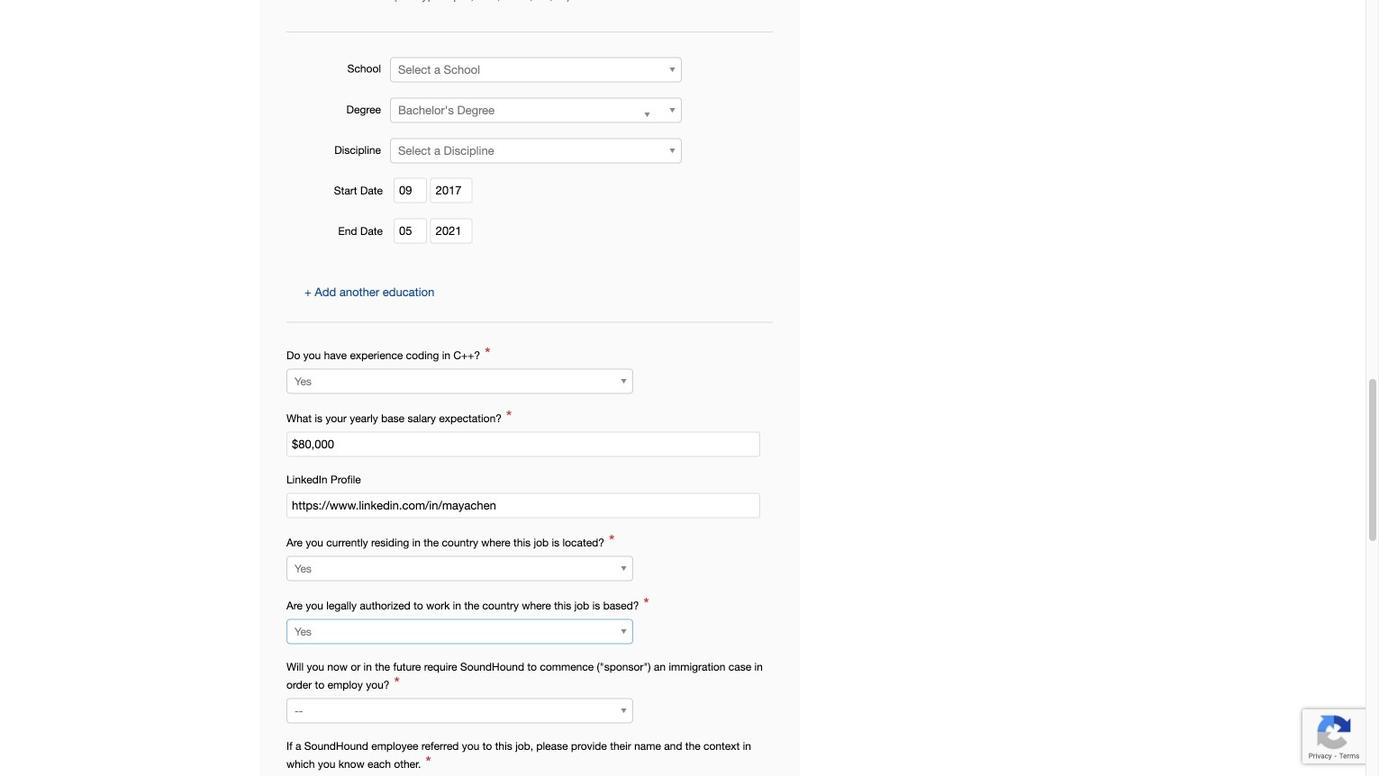 Task type: describe. For each thing, give the bounding box(es) containing it.
Education End Year text field
[[430, 219, 473, 244]]



Task type: vqa. For each thing, say whether or not it's contained in the screenshot.
education end month Text Box
yes



Task type: locate. For each thing, give the bounding box(es) containing it.
None text field
[[287, 432, 760, 457]]

Education Start Year text field
[[430, 178, 473, 203]]

Education End Month text field
[[394, 219, 427, 244]]

Education Start Month text field
[[394, 178, 427, 203]]

None text field
[[287, 493, 760, 519]]



